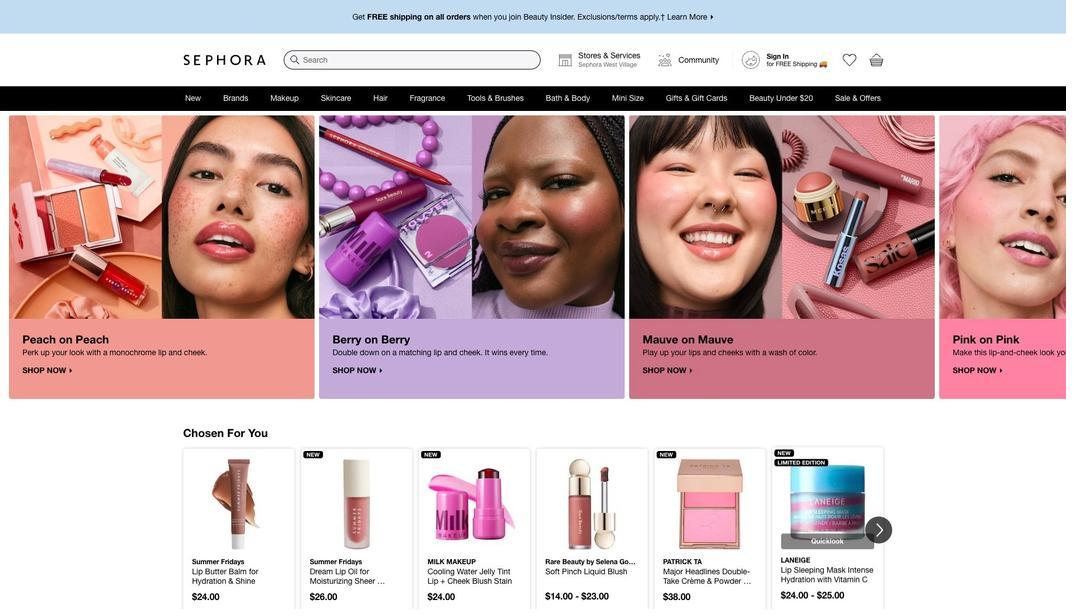 Task type: vqa. For each thing, say whether or not it's contained in the screenshot.
Summer Fridays - Lip Butter Balm for Hydration & Shine 'image'
yes



Task type: describe. For each thing, give the bounding box(es) containing it.
go to basket image
[[870, 53, 884, 67]]

Search search field
[[284, 51, 540, 69]]

milk makeup - cooling water jelly tint lip + cheek blush stain image
[[428, 459, 521, 552]]



Task type: locate. For each thing, give the bounding box(es) containing it.
patrick ta - major headlines double-take crème & powder blush duo image
[[664, 459, 757, 552]]

rare beauty by selena gomez - soft pinch liquid blush image
[[546, 459, 639, 552]]

summer fridays - dream lip oil for moisturizing sheer coverage image
[[310, 459, 403, 552]]

laneige - lip sleeping mask intense hydration with vitamin c image
[[781, 457, 875, 550]]

None field
[[284, 51, 541, 70]]

sephora homepage image
[[183, 54, 266, 66]]

None search field
[[284, 51, 541, 70]]

summer fridays - lip butter balm for hydration & shine image
[[192, 459, 285, 552]]



